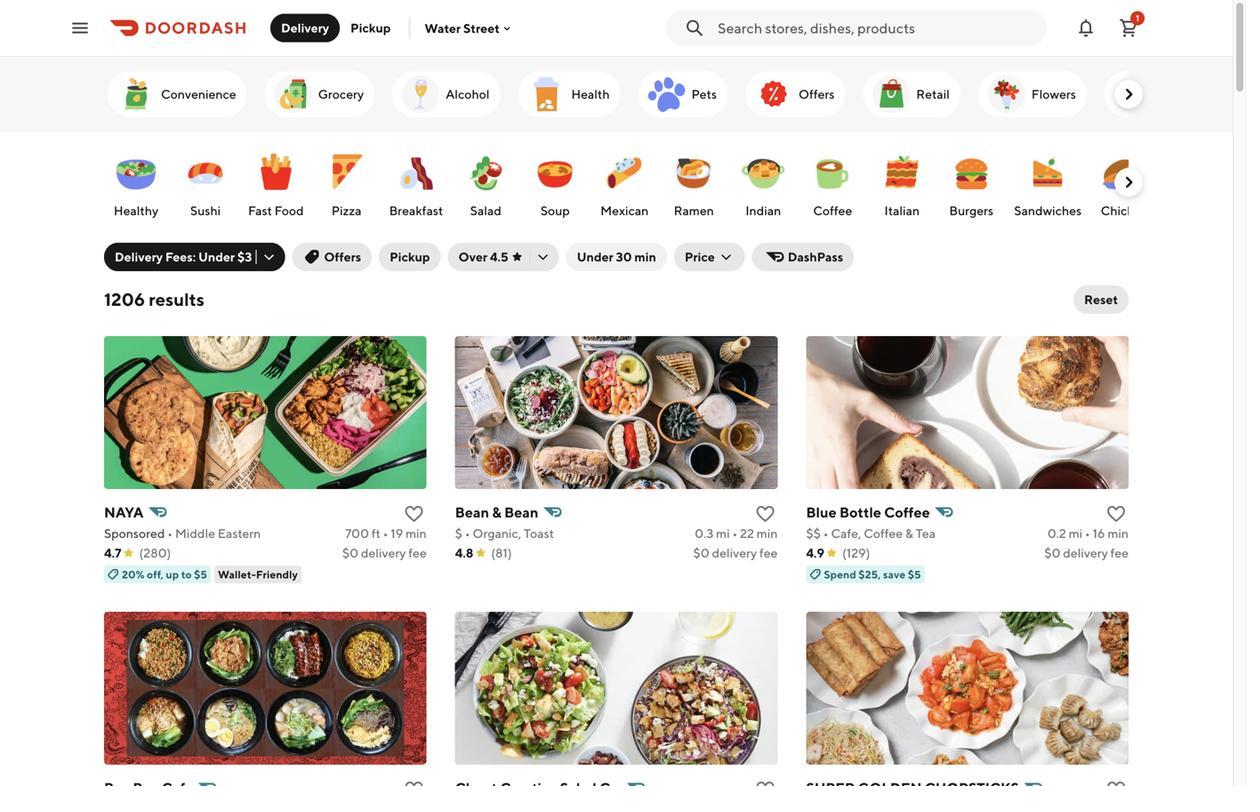 Task type: vqa. For each thing, say whether or not it's contained in the screenshot.
7,600+ ratings
no



Task type: locate. For each thing, give the bounding box(es) containing it.
&
[[492, 504, 501, 521], [905, 526, 913, 541]]

3 $​0 delivery fee from the left
[[1044, 546, 1129, 560]]

min right 19
[[406, 526, 427, 541]]

fees:
[[165, 249, 196, 264]]

2 horizontal spatial $​0 delivery fee
[[1044, 546, 1129, 560]]

healthy
[[114, 203, 158, 218]]

•
[[167, 526, 173, 541], [383, 526, 388, 541], [465, 526, 470, 541], [732, 526, 738, 541], [823, 526, 829, 541], [1085, 526, 1090, 541]]

pickup button
[[340, 14, 401, 42], [379, 243, 441, 271]]

$​0 down 700
[[342, 546, 359, 560]]

chicken
[[1101, 203, 1148, 218]]

0 vertical spatial delivery
[[281, 20, 329, 35]]

2 delivery from the left
[[712, 546, 757, 560]]

0 horizontal spatial delivery
[[115, 249, 163, 264]]

1 horizontal spatial mi
[[1069, 526, 1083, 541]]

• right $
[[465, 526, 470, 541]]

• left 22
[[732, 526, 738, 541]]

bean up $ • organic, toast
[[504, 504, 538, 521]]

over 4.5
[[459, 249, 508, 264]]

fee
[[408, 546, 427, 560], [759, 546, 778, 560], [1110, 546, 1129, 560]]

pickup button down breakfast
[[379, 243, 441, 271]]

4.9
[[806, 546, 824, 560]]

delivery down 0.3 mi • 22 min
[[712, 546, 757, 560]]

delivery left fees:
[[115, 249, 163, 264]]

0 horizontal spatial fee
[[408, 546, 427, 560]]

click to add this store to your saved list image
[[403, 503, 425, 525], [1106, 503, 1127, 525], [755, 779, 776, 786], [1106, 779, 1127, 786]]

mi
[[716, 526, 730, 541], [1069, 526, 1083, 541]]

mi for blue bottle coffee
[[1069, 526, 1083, 541]]

indian
[[746, 203, 781, 218]]

2 mi from the left
[[1069, 526, 1083, 541]]

0 vertical spatial click to add this store to your saved list image
[[755, 503, 776, 525]]

health
[[571, 87, 610, 101]]

$​0
[[342, 546, 359, 560], [693, 546, 710, 560], [1044, 546, 1061, 560]]

retail
[[916, 87, 950, 101]]

fast food
[[248, 203, 304, 218]]

delivery inside delivery "button"
[[281, 20, 329, 35]]

eastern
[[218, 526, 261, 541]]

pickup for pickup button to the bottom
[[390, 249, 430, 264]]

1 • from the left
[[167, 526, 173, 541]]

offers right offers icon
[[799, 87, 835, 101]]

delivery for delivery
[[281, 20, 329, 35]]

coffee up dashpass
[[813, 203, 852, 218]]

min
[[635, 249, 656, 264], [406, 526, 427, 541], [757, 526, 778, 541], [1108, 526, 1129, 541]]

next button of carousel image down 1 button
[[1120, 85, 1138, 103]]

• up (280)
[[167, 526, 173, 541]]

pets
[[692, 87, 717, 101]]

under left $3
[[198, 249, 235, 264]]

delivery
[[281, 20, 329, 35], [115, 249, 163, 264]]

grocery image
[[272, 73, 314, 116]]

$ • organic, toast
[[455, 526, 554, 541]]

save
[[883, 568, 906, 581]]

0 horizontal spatial $5
[[194, 568, 207, 581]]

1 horizontal spatial fee
[[759, 546, 778, 560]]

0 horizontal spatial click to add this store to your saved list image
[[403, 779, 425, 786]]

• right $$
[[823, 526, 829, 541]]

& up organic,
[[492, 504, 501, 521]]

min right 22
[[757, 526, 778, 541]]

2 • from the left
[[383, 526, 388, 541]]

fast
[[248, 203, 272, 218]]

0 horizontal spatial offers
[[324, 249, 361, 264]]

0 horizontal spatial &
[[492, 504, 501, 521]]

3 delivery from the left
[[1063, 546, 1108, 560]]

16
[[1093, 526, 1105, 541]]

coffee up the tea
[[884, 504, 930, 521]]

mexican
[[600, 203, 649, 218]]

fee down 700 ft • 19 min on the bottom
[[408, 546, 427, 560]]

pickup down breakfast
[[390, 249, 430, 264]]

700
[[345, 526, 369, 541]]

4 • from the left
[[732, 526, 738, 541]]

wallet-
[[218, 568, 256, 581]]

under
[[198, 249, 235, 264], [577, 249, 613, 264]]

3 $​0 from the left
[[1044, 546, 1061, 560]]

fee down 0.2 mi • 16 min
[[1110, 546, 1129, 560]]

up
[[166, 568, 179, 581]]

next button of carousel image up chicken in the right of the page
[[1120, 173, 1138, 191]]

0 horizontal spatial delivery
[[361, 546, 406, 560]]

$​0 down 0.3
[[693, 546, 710, 560]]

2 horizontal spatial delivery
[[1063, 546, 1108, 560]]

3 fee from the left
[[1110, 546, 1129, 560]]

min for bean & bean
[[757, 526, 778, 541]]

0 horizontal spatial bean
[[455, 504, 489, 521]]

0.3 mi • 22 min
[[695, 526, 778, 541]]

organic,
[[473, 526, 521, 541]]

1 horizontal spatial bean
[[504, 504, 538, 521]]

min right 16
[[1108, 526, 1129, 541]]

pickup button left water
[[340, 14, 401, 42]]

(129)
[[842, 546, 870, 560]]

0 horizontal spatial under
[[198, 249, 235, 264]]

sponsored
[[104, 526, 165, 541]]

offers
[[799, 87, 835, 101], [324, 249, 361, 264]]

0 vertical spatial offers
[[799, 87, 835, 101]]

1 horizontal spatial delivery
[[712, 546, 757, 560]]

1 horizontal spatial under
[[577, 249, 613, 264]]

$​0 delivery fee
[[342, 546, 427, 560], [693, 546, 778, 560], [1044, 546, 1129, 560]]

retail link
[[863, 71, 960, 117]]

sushi
[[190, 203, 221, 218]]

mi right 0.3
[[716, 526, 730, 541]]

coffee
[[813, 203, 852, 218], [884, 504, 930, 521], [864, 526, 903, 541]]

retail image
[[870, 73, 913, 116]]

$​0 delivery fee down 700 ft • 19 min on the bottom
[[342, 546, 427, 560]]

offers down pizza
[[324, 249, 361, 264]]

0 horizontal spatial $​0 delivery fee
[[342, 546, 427, 560]]

$5 right save
[[908, 568, 921, 581]]

0 vertical spatial &
[[492, 504, 501, 521]]

under 30 min button
[[566, 243, 667, 271]]

delivery
[[361, 546, 406, 560], [712, 546, 757, 560], [1063, 546, 1108, 560]]

delivery down 0.2 mi • 16 min
[[1063, 546, 1108, 560]]

pizza
[[331, 203, 362, 218]]

0 vertical spatial next button of carousel image
[[1120, 85, 1138, 103]]

bean
[[455, 504, 489, 521], [504, 504, 538, 521]]

0 vertical spatial pickup
[[350, 20, 391, 35]]

1 vertical spatial offers
[[324, 249, 361, 264]]

1 vertical spatial &
[[905, 526, 913, 541]]

2 horizontal spatial fee
[[1110, 546, 1129, 560]]

4 items, open order cart image
[[1118, 17, 1139, 39]]

delivery for delivery fees: under $3
[[115, 249, 163, 264]]

$​0 delivery fee down 0.2 mi • 16 min
[[1044, 546, 1129, 560]]

1 vertical spatial coffee
[[884, 504, 930, 521]]

1 horizontal spatial $​0 delivery fee
[[693, 546, 778, 560]]

1 horizontal spatial $5
[[908, 568, 921, 581]]

notification bell image
[[1075, 17, 1097, 39]]

$​0 delivery fee down 0.3 mi • 22 min
[[693, 546, 778, 560]]

$​0 delivery fee for blue
[[1044, 546, 1129, 560]]

• right ft
[[383, 526, 388, 541]]

20%
[[122, 568, 145, 581]]

$​0 for bean
[[693, 546, 710, 560]]

italian
[[884, 203, 920, 218]]

soup
[[541, 203, 570, 218]]

pickup right delivery "button"
[[350, 20, 391, 35]]

pickup for topmost pickup button
[[350, 20, 391, 35]]

1 horizontal spatial $​0
[[693, 546, 710, 560]]

1 horizontal spatial click to add this store to your saved list image
[[755, 503, 776, 525]]

$​0 down 0.2
[[1044, 546, 1061, 560]]

0 vertical spatial coffee
[[813, 203, 852, 218]]

1 vertical spatial delivery
[[115, 249, 163, 264]]

1 vertical spatial next button of carousel image
[[1120, 173, 1138, 191]]

1 $5 from the left
[[194, 568, 207, 581]]

salad
[[470, 203, 501, 218]]

1 horizontal spatial offers
[[799, 87, 835, 101]]

fee down 0.3 mi • 22 min
[[759, 546, 778, 560]]

1 mi from the left
[[716, 526, 730, 541]]

delivery up "grocery" image on the left
[[281, 20, 329, 35]]

over 4.5 button
[[448, 243, 559, 271]]

under left 30
[[577, 249, 613, 264]]

wallet-friendly
[[218, 568, 298, 581]]

1 $​0 from the left
[[342, 546, 359, 560]]

0.3
[[695, 526, 714, 541]]

delivery down 700 ft • 19 min on the bottom
[[361, 546, 406, 560]]

• left 16
[[1085, 526, 1090, 541]]

toast
[[524, 526, 554, 541]]

mi right 0.2
[[1069, 526, 1083, 541]]

middle
[[175, 526, 215, 541]]

Store search: begin typing to search for stores available on DoorDash text field
[[718, 18, 1036, 38]]

click to add this store to your saved list image
[[755, 503, 776, 525], [403, 779, 425, 786]]

next button of carousel image
[[1120, 85, 1138, 103], [1120, 173, 1138, 191]]

$​0 for blue
[[1044, 546, 1061, 560]]

2 fee from the left
[[759, 546, 778, 560]]

coffee down blue bottle coffee
[[864, 526, 903, 541]]

$5
[[194, 568, 207, 581], [908, 568, 921, 581]]

health image
[[525, 73, 568, 116]]

0.2 mi • 16 min
[[1047, 526, 1129, 541]]

$5 right to
[[194, 568, 207, 581]]

0 horizontal spatial mi
[[716, 526, 730, 541]]

& left the tea
[[905, 526, 913, 541]]

2 under from the left
[[577, 249, 613, 264]]

bean up $
[[455, 504, 489, 521]]

2 $​0 delivery fee from the left
[[693, 546, 778, 560]]

1206 results
[[104, 289, 204, 310]]

spend
[[824, 568, 856, 581]]

1 horizontal spatial delivery
[[281, 20, 329, 35]]

min right 30
[[635, 249, 656, 264]]

2 horizontal spatial $​0
[[1044, 546, 1061, 560]]

1 vertical spatial pickup
[[390, 249, 430, 264]]

2 $​0 from the left
[[693, 546, 710, 560]]

0 horizontal spatial $​0
[[342, 546, 359, 560]]



Task type: describe. For each thing, give the bounding box(es) containing it.
4.8
[[455, 546, 473, 560]]

$25,
[[859, 568, 881, 581]]

19
[[391, 526, 403, 541]]

mi for bean & bean
[[716, 526, 730, 541]]

fee for blue
[[1110, 546, 1129, 560]]

ramen
[[674, 203, 714, 218]]

price
[[685, 249, 715, 264]]

friendly
[[256, 568, 298, 581]]

1 $​0 delivery fee from the left
[[342, 546, 427, 560]]

2 next button of carousel image from the top
[[1120, 173, 1138, 191]]

delivery button
[[270, 14, 340, 42]]

1 next button of carousel image from the top
[[1120, 85, 1138, 103]]

pets link
[[638, 71, 727, 117]]

1 button
[[1111, 10, 1146, 46]]

5 • from the left
[[823, 526, 829, 541]]

results
[[149, 289, 204, 310]]

offers inside button
[[324, 249, 361, 264]]

700 ft • 19 min
[[345, 526, 427, 541]]

3 • from the left
[[465, 526, 470, 541]]

1 bean from the left
[[455, 504, 489, 521]]

cafe,
[[831, 526, 861, 541]]

convenience image
[[115, 73, 157, 116]]

offers button
[[292, 243, 372, 271]]

4.7
[[104, 546, 121, 560]]

min inside button
[[635, 249, 656, 264]]

offers image
[[752, 73, 795, 116]]

delivery for bean
[[712, 546, 757, 560]]

water street
[[425, 21, 500, 35]]

1 vertical spatial pickup button
[[379, 243, 441, 271]]

$$
[[806, 526, 821, 541]]

price button
[[674, 243, 745, 271]]

under inside button
[[577, 249, 613, 264]]

ft
[[372, 526, 380, 541]]

water street button
[[425, 21, 514, 35]]

grocery link
[[265, 71, 375, 117]]

1206
[[104, 289, 145, 310]]

open menu image
[[69, 17, 91, 39]]

over
[[459, 249, 487, 264]]

1 horizontal spatial &
[[905, 526, 913, 541]]

catering image
[[1112, 73, 1154, 116]]

tea
[[916, 526, 936, 541]]

food
[[275, 203, 304, 218]]

blue
[[806, 504, 837, 521]]

flowers image
[[985, 73, 1028, 116]]

off,
[[147, 568, 164, 581]]

convenience
[[161, 87, 236, 101]]

offers link
[[745, 71, 845, 117]]

(81)
[[491, 546, 512, 560]]

sponsored • middle eastern
[[104, 526, 261, 541]]

$3
[[237, 249, 252, 264]]

delivery for blue
[[1063, 546, 1108, 560]]

$​0 delivery fee for bean
[[693, 546, 778, 560]]

$$ • cafe, coffee & tea
[[806, 526, 936, 541]]

2 bean from the left
[[504, 504, 538, 521]]

1 under from the left
[[198, 249, 235, 264]]

to
[[181, 568, 192, 581]]

0.2
[[1047, 526, 1066, 541]]

convenience link
[[108, 71, 247, 117]]

1
[[1136, 13, 1139, 23]]

alcohol link
[[392, 71, 500, 117]]

1 delivery from the left
[[361, 546, 406, 560]]

30
[[616, 249, 632, 264]]

pets image
[[645, 73, 688, 116]]

dashpass
[[788, 249, 843, 264]]

bean & bean
[[455, 504, 538, 521]]

delivery fees: under $3
[[115, 249, 252, 264]]

street
[[463, 21, 500, 35]]

fee for bean
[[759, 546, 778, 560]]

2 vertical spatial coffee
[[864, 526, 903, 541]]

blue bottle coffee
[[806, 504, 930, 521]]

alcohol
[[446, 87, 490, 101]]

water
[[425, 21, 461, 35]]

1 fee from the left
[[408, 546, 427, 560]]

alcohol image
[[399, 73, 442, 116]]

4.5
[[490, 249, 508, 264]]

min for naya
[[406, 526, 427, 541]]

sandwiches
[[1014, 203, 1082, 218]]

6 • from the left
[[1085, 526, 1090, 541]]

health link
[[518, 71, 620, 117]]

bottle
[[839, 504, 881, 521]]

under 30 min
[[577, 249, 656, 264]]

naya
[[104, 504, 144, 521]]

$
[[455, 526, 462, 541]]

burgers
[[949, 203, 993, 218]]

flowers
[[1031, 87, 1076, 101]]

reset
[[1084, 292, 1118, 307]]

reset button
[[1074, 286, 1129, 314]]

min for blue bottle coffee
[[1108, 526, 1129, 541]]

22
[[740, 526, 754, 541]]

grocery
[[318, 87, 364, 101]]

breakfast
[[389, 203, 443, 218]]

1 vertical spatial click to add this store to your saved list image
[[403, 779, 425, 786]]

dashpass button
[[752, 243, 854, 271]]

flowers link
[[978, 71, 1087, 117]]

2 $5 from the left
[[908, 568, 921, 581]]

spend $25, save $5
[[824, 568, 921, 581]]

20% off, up to $5
[[122, 568, 207, 581]]

0 vertical spatial pickup button
[[340, 14, 401, 42]]

(280)
[[139, 546, 171, 560]]



